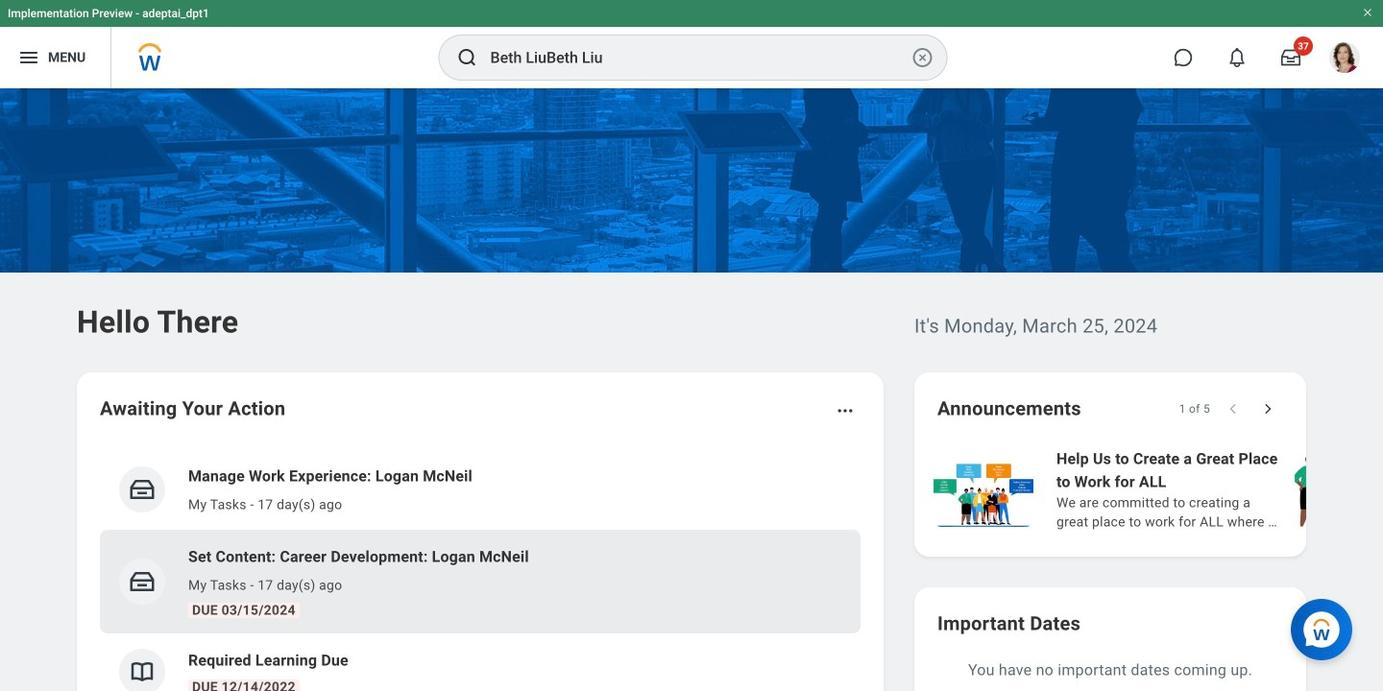 Task type: locate. For each thing, give the bounding box(es) containing it.
search image
[[456, 46, 479, 69]]

inbox image
[[128, 568, 157, 597]]

status
[[1179, 402, 1210, 417]]

main content
[[0, 88, 1383, 692]]

inbox large image
[[1282, 48, 1301, 67]]

profile logan mcneil image
[[1330, 42, 1360, 77]]

notifications large image
[[1228, 48, 1247, 67]]

related actions image
[[836, 402, 855, 421]]

justify image
[[17, 46, 40, 69]]

list
[[930, 446, 1383, 534], [100, 450, 861, 692]]

banner
[[0, 0, 1383, 88]]

list item
[[100, 530, 861, 634]]



Task type: vqa. For each thing, say whether or not it's contained in the screenshot.
Search Workday search box
yes



Task type: describe. For each thing, give the bounding box(es) containing it.
x circle image
[[911, 46, 934, 69]]

chevron right small image
[[1259, 400, 1278, 419]]

inbox image
[[128, 476, 157, 504]]

1 horizontal spatial list
[[930, 446, 1383, 534]]

Search Workday  search field
[[490, 37, 907, 79]]

book open image
[[128, 658, 157, 687]]

close environment banner image
[[1362, 7, 1374, 18]]

chevron left small image
[[1224, 400, 1243, 419]]

0 horizontal spatial list
[[100, 450, 861, 692]]



